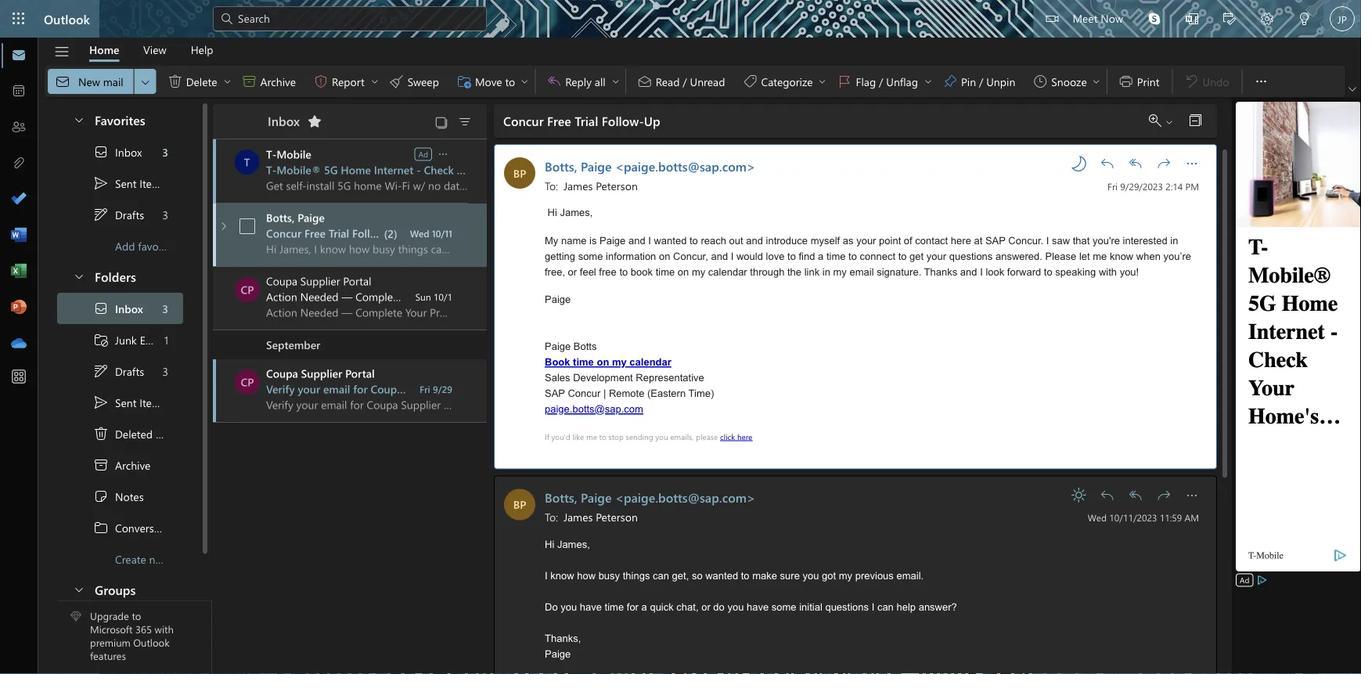 Task type: vqa. For each thing, say whether or not it's contained in the screenshot.


Task type: locate. For each thing, give the bounding box(es) containing it.
for
[[353, 382, 368, 396], [627, 601, 639, 613]]

1 vertical spatial coupa
[[266, 366, 298, 380]]

1 sent from the top
[[115, 176, 137, 190]]

to: james peterson up how
[[545, 510, 638, 524]]

groups tree item
[[57, 575, 183, 606]]

my inside "paige botts book time on my calendar sales development representative sap concur | remote (eastern time) paige.botts@sap.com"
[[612, 356, 627, 368]]

2  drafts from the top
[[93, 363, 144, 379]]

1 horizontal spatial have
[[747, 601, 769, 613]]

calendar inside "paige botts book time on my calendar sales development representative sap concur | remote (eastern time) paige.botts@sap.com"
[[630, 356, 672, 368]]

previous
[[855, 570, 894, 581]]

1 vertical spatial inbox
[[115, 145, 142, 159]]

 button
[[1286, 0, 1324, 40]]

cp inside checkbox
[[241, 282, 254, 297]]

 button for 
[[1180, 483, 1205, 508]]

questions down at
[[949, 250, 993, 262]]

tree
[[57, 293, 201, 575]]

1 vertical spatial 
[[93, 363, 109, 379]]

1  from the top
[[93, 175, 109, 191]]

your inside "message list" list box
[[298, 382, 320, 396]]

coupa up action
[[266, 274, 297, 288]]

you right do
[[561, 601, 577, 613]]

outlook banner
[[0, 0, 1361, 40]]

with inside my name is paige and i wanted to reach out and introduce myself as your point of contact here at sap concur. i saw that you're interested in getting some information on concur, and i would love to find a time to connect to get your questions answered. please let me know when you're free, or feel free to book time on my calendar through the link in my email signature. thanks and i look forward to speaking with you!
[[1099, 266, 1117, 278]]

representative
[[636, 372, 704, 384]]

archive
[[260, 74, 296, 88], [115, 458, 151, 472]]

3 3 from the top
[[162, 301, 168, 316]]

0 vertical spatial here
[[951, 234, 971, 246]]

1 horizontal spatial with
[[1099, 266, 1117, 278]]

on left concur,
[[659, 250, 670, 262]]

1  button from the top
[[65, 105, 92, 134]]

name
[[561, 234, 587, 246]]

wed
[[410, 227, 429, 240], [1088, 511, 1107, 524]]

1 vertical spatial 
[[1156, 487, 1172, 503]]

None text field
[[545, 176, 1097, 194]]

sent up the add
[[115, 176, 137, 190]]

me
[[1093, 250, 1107, 262], [586, 431, 597, 442]]

some
[[578, 250, 603, 262], [772, 601, 797, 613]]

contact
[[915, 234, 948, 246]]

home right 5g
[[341, 162, 371, 177]]


[[93, 207, 109, 222], [93, 363, 109, 379]]

 button for favorites
[[65, 105, 92, 134]]

0 vertical spatial with
[[1099, 266, 1117, 278]]

2 horizontal spatial on
[[678, 266, 689, 278]]

0 vertical spatial select a conversation checkbox
[[235, 214, 266, 239]]

1 / from the left
[[683, 74, 687, 88]]

 right snooze at top
[[1092, 77, 1101, 86]]

 tree item
[[57, 512, 183, 543]]

2  from the top
[[1100, 487, 1116, 503]]

cp inside select a conversation option
[[241, 375, 254, 389]]

t-
[[266, 147, 277, 161], [266, 162, 277, 177]]

2 bp button from the top
[[504, 489, 535, 520]]

1 to: james peterson from the top
[[545, 178, 638, 193]]

1 vertical spatial concur free trial follow-up
[[266, 226, 404, 240]]

 button inside favorites tree item
[[65, 105, 92, 134]]

3  button from the top
[[65, 575, 92, 604]]

i left saw
[[1046, 234, 1049, 246]]

2
[[388, 226, 394, 241]]

folder
[[172, 552, 201, 566]]

1 vertical spatial some
[[772, 601, 797, 613]]

paige down thanks,
[[545, 648, 571, 660]]

 left 
[[818, 77, 827, 86]]

1 vertical spatial  button
[[436, 146, 450, 161]]

my down concur,
[[692, 266, 706, 278]]

upgrade
[[90, 609, 129, 623]]

and down 'free,'
[[551, 289, 570, 304]]

cp for verify your email for coupa supplier portal
[[241, 375, 254, 389]]

jp image
[[1330, 6, 1355, 31]]

tab list containing home
[[78, 38, 225, 62]]

you're
[[1093, 234, 1120, 246]]

items up  deleted items
[[140, 395, 166, 410]]

1 horizontal spatial can
[[878, 601, 894, 613]]

 button up am
[[1180, 483, 1205, 508]]

bp inside botts, paige icon
[[513, 166, 526, 180]]

 for 
[[1100, 156, 1116, 171]]

to right the 'profile'
[[463, 289, 474, 304]]

2 cp from the top
[[241, 375, 254, 389]]

 inside " move to "
[[520, 77, 529, 86]]

have down how
[[580, 601, 602, 613]]

0 vertical spatial 
[[93, 207, 109, 222]]

 print
[[1119, 74, 1160, 89]]

 button inside folders "tree item"
[[65, 261, 92, 290]]

hi james, for 
[[545, 207, 593, 218]]

 inside move & delete group
[[167, 74, 183, 89]]

10/11/2023
[[1110, 511, 1157, 524]]

0 horizontal spatial with
[[155, 622, 174, 636]]

 down ' new mail' at the top left
[[73, 113, 85, 126]]

2 bp from the top
[[513, 497, 526, 512]]

1 vertical spatial coupa supplier portal
[[266, 366, 375, 380]]

0 vertical spatial to:
[[545, 178, 558, 193]]

a left quick
[[642, 601, 647, 613]]

0 vertical spatial concur
[[503, 112, 544, 129]]

0 vertical spatial coupa supplier portal
[[266, 274, 371, 288]]

-
[[417, 162, 421, 177]]

complete
[[356, 289, 402, 304]]

3 / from the left
[[979, 74, 984, 88]]

0 horizontal spatial know
[[551, 570, 574, 581]]

your up thanks
[[927, 250, 947, 262]]

 button for 
[[1152, 151, 1177, 176]]

 inside tree
[[93, 363, 109, 379]]

1 get from the left
[[476, 289, 493, 304]]

0 vertical spatial email
[[850, 266, 874, 278]]

botts, right select a conversation image
[[266, 210, 295, 225]]

t- for mobile®
[[266, 162, 277, 177]]

mail image
[[11, 48, 27, 63]]

to: down eligibility
[[545, 178, 558, 193]]

 reply all 
[[547, 74, 621, 89]]

0 horizontal spatial 
[[93, 457, 109, 473]]

0 vertical spatial trial
[[575, 112, 598, 129]]

pin
[[961, 74, 976, 88]]

home inside button
[[89, 42, 119, 57]]

know
[[1110, 250, 1134, 262], [551, 570, 574, 581]]

sent inside favorites tree
[[115, 176, 137, 190]]

at
[[974, 234, 983, 246]]

some left the initial
[[772, 601, 797, 613]]


[[1224, 13, 1236, 25]]

1  button from the top
[[1095, 151, 1120, 176]]

email message element
[[494, 144, 1217, 469], [494, 476, 1217, 674]]

1 bp button from the top
[[504, 157, 535, 189]]

 tree item
[[57, 199, 183, 230], [57, 355, 183, 387]]

i
[[648, 234, 651, 246], [1046, 234, 1049, 246], [731, 250, 734, 262], [980, 266, 983, 278], [545, 570, 548, 581], [872, 601, 875, 613]]

email.
[[897, 570, 924, 581]]

outlook right premium
[[133, 635, 170, 649]]

answered.
[[996, 250, 1043, 262]]

 down the  dropdown button
[[1254, 74, 1269, 89]]

0 horizontal spatial  button
[[436, 146, 450, 161]]

james inside text box
[[564, 510, 593, 524]]

me inside my name is paige and i wanted to reach out and introduce myself as your point of contact here at sap concur. i saw that you're interested in getting some information on concur, and i would love to find a time to connect to get your questions answered. please let me know when you're free, or feel free to book time on my calendar through the link in my email signature. thanks and i look forward to speaking with you!
[[1093, 250, 1107, 262]]

 button inside move & delete group
[[221, 69, 234, 94]]

to inside "message list" list box
[[463, 289, 474, 304]]

 up 2:14
[[1156, 156, 1172, 171]]

1 horizontal spatial your
[[457, 162, 479, 177]]

/ right pin
[[979, 74, 984, 88]]

0 vertical spatial free
[[547, 112, 571, 129]]

reply
[[565, 74, 592, 88]]

 inside tree item
[[93, 426, 109, 442]]

thanks
[[924, 266, 958, 278]]

thanks,
[[545, 632, 581, 644]]

9/29
[[433, 383, 453, 395]]

0 horizontal spatial me
[[586, 431, 597, 442]]

do
[[545, 601, 558, 613]]

1 <paige.botts@sap.com> from the top
[[615, 157, 756, 174]]

time inside "paige botts book time on my calendar sales development representative sap concur | remote (eastern time) paige.botts@sap.com"
[[573, 356, 594, 368]]

peterson for 
[[596, 178, 638, 193]]

 button right mail
[[134, 69, 156, 94]]

 up 11:59
[[1156, 487, 1172, 503]]

in up the you're
[[1171, 234, 1179, 246]]

2  button from the top
[[65, 261, 92, 290]]

1 vertical spatial cp
[[241, 375, 254, 389]]

mail
[[103, 74, 123, 88]]

2 coupa supplier portal image from the top
[[235, 370, 260, 395]]

2 to: james peterson from the top
[[545, 510, 638, 524]]

1  from the top
[[1156, 156, 1172, 171]]

2 drafts from the top
[[115, 364, 144, 378]]

0 vertical spatial  drafts
[[93, 207, 144, 222]]

1 vertical spatial  button
[[1152, 483, 1177, 508]]


[[547, 74, 562, 89], [1128, 156, 1144, 171], [1128, 487, 1144, 503]]

3  button from the left
[[922, 69, 935, 94]]

0 vertical spatial james,
[[560, 207, 593, 218]]

0 vertical spatial bp button
[[504, 157, 535, 189]]

none text field containing to:
[[545, 507, 1077, 526]]

categorize
[[761, 74, 813, 88]]

james peterson button up busy
[[561, 509, 640, 526]]

1 horizontal spatial concur free trial follow-up
[[503, 112, 661, 129]]

0 horizontal spatial concur free trial follow-up
[[266, 226, 404, 240]]

1  button from the top
[[1152, 151, 1177, 176]]

0 vertical spatial  inbox
[[93, 144, 142, 160]]

coupa for action
[[266, 274, 297, 288]]

bp inside botts, paige image
[[513, 497, 526, 512]]

 sent items inside favorites tree
[[93, 175, 166, 191]]

 sent items for 1st the  tree item from the bottom
[[93, 395, 166, 410]]

0 vertical spatial up
[[644, 112, 661, 129]]

2  button from the top
[[1095, 483, 1120, 508]]

files image
[[11, 156, 27, 171]]

2  tree item from the top
[[57, 355, 183, 387]]

3 up the 'favorite'
[[163, 207, 168, 222]]

on inside "paige botts book time on my calendar sales development representative sap concur | remote (eastern time) paige.botts@sap.com"
[[597, 356, 609, 368]]

1 to: from the top
[[545, 178, 558, 193]]

home
[[89, 42, 119, 57], [341, 162, 371, 177]]

through
[[750, 266, 785, 278]]

0 vertical spatial a
[[818, 250, 824, 262]]

james inside text field
[[564, 178, 593, 193]]

2  from the top
[[93, 363, 109, 379]]

1 vertical spatial coupa supplier portal image
[[235, 370, 260, 395]]

sent up  tree item
[[115, 395, 137, 410]]

application
[[0, 0, 1361, 674]]

create new folder tree item
[[57, 543, 201, 575]]

concur down " move to "
[[503, 112, 544, 129]]

2 botts, paige <paige.botts@sap.com> from the top
[[545, 489, 756, 506]]

1 hi james, from the top
[[545, 207, 593, 218]]

 button up check
[[436, 146, 450, 161]]

drafts inside favorites tree
[[115, 207, 144, 222]]

 inside  snooze 
[[1092, 77, 1101, 86]]

 inside  reply all 
[[611, 77, 621, 86]]

 button for 
[[369, 69, 381, 94]]

1 vertical spatial or
[[702, 601, 711, 613]]

1 botts, paige <paige.botts@sap.com> from the top
[[545, 157, 756, 174]]

1 vertical spatial 
[[93, 426, 109, 442]]

get left paid
[[476, 289, 493, 304]]

can
[[653, 570, 669, 581], [878, 601, 894, 613]]

my up "development"
[[612, 356, 627, 368]]

0 horizontal spatial outlook
[[44, 10, 90, 27]]

stop
[[609, 431, 624, 442]]

 button
[[65, 105, 92, 134], [65, 261, 92, 290], [65, 575, 92, 604]]

concur free trial follow-up inside "message list" list box
[[266, 226, 404, 240]]

all
[[595, 74, 606, 88]]

 button for folders
[[65, 261, 92, 290]]

botts, inside "message list" list box
[[266, 210, 295, 225]]

coupa supplier portal down september
[[266, 366, 375, 380]]

wed inside "message list" list box
[[410, 227, 429, 240]]

 inside move & delete group
[[242, 74, 257, 89]]

september heading
[[213, 330, 487, 359]]

1  from the top
[[1100, 156, 1116, 171]]

free
[[547, 112, 571, 129], [305, 226, 326, 240]]

0 horizontal spatial archive
[[115, 458, 151, 472]]

free,
[[545, 266, 565, 278]]

more apps image
[[11, 370, 27, 385]]

with left you!
[[1099, 266, 1117, 278]]

2 hi james, from the top
[[545, 538, 590, 550]]

 tree item
[[57, 136, 183, 168], [57, 293, 183, 324]]

paige botts book time on my calendar sales development representative sap concur | remote (eastern time) paige.botts@sap.com
[[545, 341, 714, 415]]

james down eligibility
[[564, 178, 593, 193]]

0 vertical spatial james peterson button
[[561, 177, 640, 194]]

1 vertical spatial  button
[[65, 261, 92, 290]]

or inside my name is paige and i wanted to reach out and introduce myself as your point of contact here at sap concur. i saw that you're interested in getting some information on concur, and i would love to find a time to connect to get your questions answered. please let me know when you're free, or feel free to book time on my calendar through the link in my email signature. thanks and i look forward to speaking with you!
[[568, 266, 577, 278]]

so
[[692, 570, 703, 581]]

to do image
[[11, 192, 27, 207]]

portal for for
[[345, 366, 375, 380]]


[[637, 74, 653, 89]]

0 horizontal spatial your
[[298, 382, 320, 396]]

 inbox down favorites tree item
[[93, 144, 142, 160]]

 down ''
[[93, 363, 109, 379]]


[[217, 220, 230, 233]]

questions
[[949, 250, 993, 262], [825, 601, 869, 613]]

powerpoint image
[[11, 300, 27, 316]]

0 vertical spatial wed
[[410, 227, 429, 240]]


[[93, 520, 109, 535]]

1 coupa supplier portal from the top
[[266, 274, 371, 288]]

0 vertical spatial botts,
[[545, 157, 577, 174]]

free down reply
[[547, 112, 571, 129]]

 notes
[[93, 489, 144, 504]]

bp
[[513, 166, 526, 180], [513, 497, 526, 512]]

fri inside "message list" list box
[[420, 383, 430, 395]]

2 james peterson button from the top
[[561, 509, 640, 526]]

favorites tree item
[[57, 105, 183, 136]]

1 bp from the top
[[513, 166, 526, 180]]

 button up the 10/11/2023
[[1123, 483, 1148, 508]]

concur free trial follow-up down  reply all 
[[503, 112, 661, 129]]

inbox for second  tree item from the top of the page
[[115, 301, 143, 316]]

1  drafts from the top
[[93, 207, 144, 222]]

2 coupa supplier portal from the top
[[266, 366, 375, 380]]

 inbox inside favorites tree
[[93, 144, 142, 160]]

1 vertical spatial concur
[[266, 226, 302, 240]]

1 horizontal spatial sap
[[986, 234, 1006, 246]]

your right check
[[457, 162, 479, 177]]

 drafts down  tree item
[[93, 363, 144, 379]]

t- right the t
[[266, 147, 277, 161]]

coupa supplier portal for needed
[[266, 274, 371, 288]]

for down the september heading
[[353, 382, 368, 396]]

james peterson button
[[561, 177, 640, 194], [561, 509, 640, 526]]

1 vertical spatial supplier
[[301, 366, 342, 380]]

with
[[1099, 266, 1117, 278], [155, 622, 174, 636]]


[[1254, 74, 1269, 89], [437, 148, 449, 160], [1184, 156, 1200, 171], [1184, 487, 1200, 503]]

2  sent items from the top
[[93, 395, 166, 410]]

1  button from the left
[[221, 69, 234, 94]]

and inside "message list" list box
[[551, 289, 570, 304]]

2 / from the left
[[879, 74, 883, 88]]

 tree item for 
[[57, 355, 183, 387]]

2  tree item from the top
[[57, 387, 183, 418]]

0 horizontal spatial in
[[823, 266, 831, 278]]

1 cp from the top
[[241, 282, 254, 297]]

email down connect
[[850, 266, 874, 278]]

0 vertical spatial  button
[[1123, 151, 1148, 176]]

information
[[606, 250, 656, 262]]

some down the is
[[578, 250, 603, 262]]

my
[[692, 266, 706, 278], [833, 266, 847, 278], [612, 356, 627, 368], [839, 570, 853, 581]]

 drafts inside favorites tree
[[93, 207, 144, 222]]

know inside my name is paige and i wanted to reach out and introduce myself as your point of contact here at sap concur. i saw that you're interested in getting some information on concur, and i would love to find a time to connect to get your questions answered. please let me know when you're free, or feel free to book time on my calendar through the link in my email signature. thanks and i look forward to speaking with you!
[[1110, 250, 1134, 262]]

help
[[191, 42, 213, 57]]

0 vertical spatial botts, paige <paige.botts@sap.com>
[[545, 157, 756, 174]]

1 drafts from the top
[[115, 207, 144, 222]]

0 vertical spatial 
[[242, 74, 257, 89]]

 button
[[1211, 0, 1249, 40]]

2  button from the top
[[1180, 483, 1205, 508]]

1 vertical spatial 
[[93, 457, 109, 473]]

to inside " move to "
[[505, 74, 515, 88]]

calendar image
[[11, 84, 27, 99]]

to: james peterson down eligibility
[[545, 178, 638, 193]]

0 vertical spatial questions
[[949, 250, 993, 262]]

 right mail
[[139, 75, 152, 88]]

/ inside  pin / unpin
[[979, 74, 984, 88]]

peterson up busy
[[596, 510, 638, 524]]

1 vertical spatial email
[[323, 382, 350, 396]]

help
[[897, 601, 916, 613]]

2 vertical spatial on
[[597, 356, 609, 368]]

2 vertical spatial 
[[1128, 487, 1144, 503]]

None text field
[[545, 507, 1077, 526]]

2 james from the top
[[564, 510, 593, 524]]

1 horizontal spatial here
[[951, 234, 971, 246]]

home inside "message list" list box
[[341, 162, 371, 177]]

2 select a conversation checkbox from the top
[[235, 370, 266, 395]]

tab list inside application
[[78, 38, 225, 62]]

up right (
[[389, 226, 404, 240]]

1 3 from the top
[[162, 145, 168, 159]]

james
[[564, 178, 593, 193], [564, 510, 593, 524]]

know up you!
[[1110, 250, 1134, 262]]

fri for fri 9/29
[[420, 383, 430, 395]]

2  from the top
[[1156, 487, 1172, 503]]

wed for wed 10/11/2023 11:59 am
[[1088, 511, 1107, 524]]

1 vertical spatial botts,
[[266, 210, 295, 225]]

 for 
[[1128, 156, 1144, 171]]

1 vertical spatial  inbox
[[93, 301, 143, 316]]

3
[[162, 145, 168, 159], [163, 207, 168, 222], [162, 301, 168, 316], [163, 364, 168, 378]]

botts, for 
[[545, 489, 577, 506]]

portal
[[343, 274, 371, 288], [345, 366, 375, 380], [450, 382, 479, 396]]

1 vertical spatial james peterson button
[[561, 509, 640, 526]]

1 horizontal spatial calendar
[[708, 266, 747, 278]]

outlook link
[[44, 0, 90, 38]]

2  button from the left
[[610, 69, 622, 94]]

create
[[115, 552, 146, 566]]

0 vertical spatial email message element
[[494, 144, 1217, 469]]

3 up 1
[[162, 301, 168, 316]]

t- for mobile
[[266, 147, 277, 161]]

botts, right botts, paige icon on the top of the page
[[545, 157, 577, 174]]

 right delete
[[242, 74, 257, 89]]

 button right delete
[[221, 69, 234, 94]]

let
[[1080, 250, 1090, 262]]

fri left 9/29/2023
[[1108, 180, 1118, 192]]

ad up "-"
[[419, 149, 428, 159]]

1 vertical spatial fri
[[420, 383, 430, 395]]

tree containing 
[[57, 293, 201, 575]]

 inside  flag / unflag 
[[924, 77, 933, 86]]

sap inside my name is paige and i wanted to reach out and introduce myself as your point of contact here at sap concur. i saw that you're interested in getting some information on concur, and i would love to find a time to connect to get your questions answered. please let me know when you're free, or feel free to book time on my calendar through the link in my email signature. thanks and i look forward to speaking with you!
[[986, 234, 1006, 246]]

to left stop
[[599, 431, 607, 442]]

items right deleted
[[156, 426, 182, 441]]

2:14
[[1166, 180, 1183, 192]]

favorite
[[138, 239, 175, 253]]

0 vertical spatial 
[[167, 74, 183, 89]]

1 vertical spatial  tree item
[[57, 293, 183, 324]]

drafts inside tree
[[115, 364, 144, 378]]

to: for 
[[545, 510, 558, 524]]

on down concur,
[[678, 266, 689, 278]]

1 horizontal spatial /
[[879, 74, 883, 88]]

 button up pm
[[1180, 151, 1205, 176]]

 button down ' new mail' at the top left
[[65, 105, 92, 134]]

1 t- from the top
[[266, 147, 277, 161]]

paige inside my name is paige and i wanted to reach out and introduce myself as your point of contact here at sap concur. i saw that you're interested in getting some information on concur, and i would love to find a time to connect to get your questions answered. please let me know when you're free, or feel free to book time on my calendar through the link in my email signature. thanks and i look forward to speaking with you!
[[600, 234, 626, 246]]

0 horizontal spatial get
[[476, 289, 493, 304]]

fri 9/29
[[420, 383, 453, 395]]

 up check
[[437, 148, 449, 160]]

0 vertical spatial cp
[[241, 282, 254, 297]]


[[1033, 74, 1049, 89]]

know left how
[[551, 570, 574, 581]]

cp for action needed — complete your profile to get paid faster and get discovered
[[241, 282, 254, 297]]

 delete 
[[167, 74, 232, 89]]

 for 
[[1156, 487, 1172, 503]]

0 vertical spatial supplier
[[300, 274, 340, 288]]

 button for 
[[134, 69, 156, 94]]

 button left folders
[[65, 261, 92, 290]]

james peterson button for 
[[561, 509, 640, 526]]

2  tree item from the top
[[57, 293, 183, 324]]

 tree item
[[57, 168, 183, 199], [57, 387, 183, 418]]

bp for 
[[513, 497, 526, 512]]

2 3 from the top
[[163, 207, 168, 222]]

/ for 
[[683, 74, 687, 88]]

hi up my
[[548, 207, 557, 218]]

1 vertical spatial  tree item
[[57, 387, 183, 418]]

james, up name
[[560, 207, 593, 218]]

items inside  deleted items
[[156, 426, 182, 441]]

1 vertical spatial questions
[[825, 601, 869, 613]]

365
[[135, 622, 152, 636]]

tab list
[[78, 38, 225, 62]]

/ inside  flag / unflag 
[[879, 74, 883, 88]]

drafts for 
[[115, 207, 144, 222]]

my
[[545, 234, 558, 246]]

 button inside "tags" group
[[922, 69, 935, 94]]

premium
[[90, 635, 131, 649]]

 inside favorites tree
[[93, 207, 109, 222]]

1  sent items from the top
[[93, 175, 166, 191]]

bp button
[[504, 157, 535, 189], [504, 489, 535, 520]]

application containing outlook
[[0, 0, 1361, 674]]

1 vertical spatial to: james peterson
[[545, 510, 638, 524]]

 button left 
[[369, 69, 381, 94]]

 button inside groups tree item
[[65, 575, 92, 604]]

 tree item up the add
[[57, 199, 183, 230]]

to right "upgrade"
[[132, 609, 141, 623]]

 button
[[1067, 483, 1092, 508]]

1  button from the top
[[1123, 151, 1148, 176]]

 button right the all
[[610, 69, 622, 94]]

1 vertical spatial james,
[[557, 538, 590, 550]]

0 vertical spatial  button
[[65, 105, 92, 134]]

(
[[384, 226, 388, 241]]

me right let
[[1093, 250, 1107, 262]]

paid
[[496, 289, 517, 304]]

botts, paige <paige.botts@sap.com> for 
[[545, 157, 756, 174]]

calendar inside my name is paige and i wanted to reach out and introduce myself as your point of contact here at sap concur. i saw that you're interested in getting some information on concur, and i would love to find a time to connect to get your questions answered. please let me know when you're free, or feel free to book time on my calendar through the link in my email signature. thanks and i look forward to speaking with you!
[[708, 266, 747, 278]]

saw
[[1052, 234, 1070, 246]]

 
[[1149, 114, 1174, 127]]

hi for 
[[545, 538, 555, 550]]

2  button from the left
[[369, 69, 381, 94]]

 right the all
[[611, 77, 621, 86]]

1 coupa supplier portal image from the top
[[235, 277, 260, 302]]

paige inside "paige botts book time on my calendar sales development representative sap concur | remote (eastern time) paige.botts@sap.com"
[[545, 341, 571, 352]]

wanted
[[654, 234, 687, 246], [706, 570, 738, 581]]

0 horizontal spatial follow-
[[352, 226, 389, 240]]

coupa supplier portal image left verify
[[235, 370, 260, 395]]

1 horizontal spatial concur
[[503, 112, 544, 129]]

archive inside  tree item
[[115, 458, 151, 472]]

2 vertical spatial  button
[[65, 575, 92, 604]]

bp button for 
[[504, 157, 535, 189]]

 archive inside move & delete group
[[242, 74, 296, 89]]

1  tree item from the top
[[57, 199, 183, 230]]

inbox up the  junk email 1
[[115, 301, 143, 316]]

1  button from the top
[[1180, 151, 1205, 176]]

1  button from the left
[[134, 69, 156, 94]]

have
[[580, 601, 602, 613], [747, 601, 769, 613]]

2  from the top
[[93, 395, 109, 410]]

1 peterson from the top
[[596, 178, 638, 193]]

email down the september heading
[[323, 382, 350, 396]]

time right book
[[656, 266, 675, 278]]

your
[[457, 162, 479, 177], [405, 289, 427, 304]]

james,
[[560, 207, 593, 218], [557, 538, 590, 550]]

2 vertical spatial botts,
[[545, 489, 577, 506]]

1  from the top
[[93, 207, 109, 222]]

2 sent from the top
[[115, 395, 137, 410]]

forward
[[1007, 266, 1041, 278]]

3 down 1
[[163, 364, 168, 378]]

paige up book
[[545, 341, 571, 352]]

a right the find in the right top of the page
[[818, 250, 824, 262]]

0 horizontal spatial  archive
[[93, 457, 151, 473]]

coupa supplier portal image
[[235, 277, 260, 302], [235, 370, 260, 395]]

0 vertical spatial  button
[[1152, 151, 1177, 176]]

1 vertical spatial hi james,
[[545, 538, 590, 550]]

0 vertical spatial sap
[[986, 234, 1006, 246]]

0 horizontal spatial a
[[642, 601, 647, 613]]

questions down got
[[825, 601, 869, 613]]

left-rail-appbar navigation
[[3, 38, 34, 362]]

0 vertical spatial to: james peterson
[[545, 178, 638, 193]]

2  button from the top
[[1123, 483, 1148, 508]]

 inside folders "tree item"
[[73, 270, 85, 282]]

1 horizontal spatial up
[[644, 112, 661, 129]]

none text field containing to:
[[545, 176, 1097, 194]]

 left deleted
[[93, 426, 109, 442]]

can left help at the right bottom
[[878, 601, 894, 613]]

/ inside  read / unread
[[683, 74, 687, 88]]

 inside favorites tree
[[93, 175, 109, 191]]

up
[[644, 112, 661, 129], [389, 226, 404, 240]]

1  inbox from the top
[[93, 144, 142, 160]]

fri for fri 9/29/2023 2:14 pm
[[1108, 180, 1118, 192]]

2 <paige.botts@sap.com> from the top
[[615, 489, 756, 506]]

print
[[1137, 74, 1160, 88]]

outlook inside banner
[[44, 10, 90, 27]]

 inside  report 
[[370, 77, 379, 86]]

 sent items up the add
[[93, 175, 166, 191]]

have down make
[[747, 601, 769, 613]]

2 to: from the top
[[545, 510, 558, 524]]

 categorize 
[[743, 74, 827, 89]]

2  button from the top
[[1152, 483, 1177, 508]]

1 james peterson button from the top
[[561, 177, 640, 194]]


[[743, 74, 758, 89]]

calendar up representative
[[630, 356, 672, 368]]

1 horizontal spatial wanted
[[706, 570, 738, 581]]

inbox inside tree
[[115, 301, 143, 316]]

onedrive image
[[11, 336, 27, 352]]

2 peterson from the top
[[596, 510, 638, 524]]

0 vertical spatial  tree item
[[57, 199, 183, 230]]

0 vertical spatial for
[[353, 382, 368, 396]]

inbox inside favorites tree
[[115, 145, 142, 159]]

fri left 9/29
[[420, 383, 430, 395]]

1 vertical spatial free
[[305, 226, 326, 240]]

1 horizontal spatial archive
[[260, 74, 296, 88]]

2 t- from the top
[[266, 162, 277, 177]]

a inside my name is paige and i wanted to reach out and introduce myself as your point of contact here at sap concur. i saw that you're interested in getting some information on concur, and i would love to find a time to connect to get your questions answered. please let me know when you're free, or feel free to book time on my calendar through the link in my email signature. thanks and i look forward to speaking with you!
[[818, 250, 824, 262]]

i up do
[[545, 570, 548, 581]]

0 vertical spatial 
[[547, 74, 562, 89]]

point
[[879, 234, 901, 246]]

 drafts inside tree
[[93, 363, 144, 379]]

1 james from the top
[[564, 178, 593, 193]]

select a conversation checkbox right  dropdown button
[[235, 214, 266, 239]]

0 vertical spatial ad
[[419, 149, 428, 159]]

select a conversation checkbox containing cp
[[235, 370, 266, 395]]

now
[[1101, 11, 1123, 25]]

1 horizontal spatial 
[[242, 74, 257, 89]]

 drafts for 
[[93, 363, 144, 379]]

Select a conversation checkbox
[[235, 214, 266, 239], [235, 370, 266, 395]]



Task type: describe. For each thing, give the bounding box(es) containing it.
some inside my name is paige and i wanted to reach out and introduce myself as your point of contact here at sap concur. i saw that you're interested in getting some information on concur, and i would love to find a time to connect to get your questions answered. please let me know when you're free, or feel free to book time on my calendar through the link in my email signature. thanks and i look forward to speaking with you!
[[578, 250, 603, 262]]

 move to 
[[456, 74, 529, 89]]

things
[[623, 570, 650, 581]]

time down myself
[[827, 250, 846, 262]]

internet
[[374, 162, 414, 177]]

10/11
[[432, 227, 453, 240]]

you left got
[[803, 570, 819, 581]]

wed for wed 10/11
[[410, 227, 429, 240]]

out
[[729, 234, 743, 246]]

1 horizontal spatial  button
[[1246, 66, 1277, 97]]

action needed — complete your profile to get paid faster and get discovered
[[266, 289, 646, 304]]

to left make
[[741, 570, 750, 581]]

 button for 
[[1123, 151, 1148, 176]]

unread
[[690, 74, 725, 88]]

2 vertical spatial coupa
[[371, 382, 403, 396]]

report
[[332, 74, 365, 88]]

Select a conversation checkbox
[[235, 277, 266, 302]]

coupa for verify
[[266, 366, 298, 380]]

0 vertical spatial follow-
[[602, 112, 644, 129]]

hi for 
[[548, 207, 557, 218]]

my name is paige and i wanted to reach out and introduce myself as your point of contact here at sap concur. i saw that you're interested in getting some information on concur, and i would love to find a time to connect to get your questions answered. please let me know when you're free, or feel free to book time on my calendar through the link in my email signature. thanks and i look forward to speaking with you!
[[545, 234, 1192, 278]]

 button
[[302, 109, 327, 134]]

james, for 
[[560, 207, 593, 218]]

new
[[149, 552, 169, 566]]

9/29/2023
[[1121, 180, 1163, 192]]

up inside "message list" list box
[[389, 226, 404, 240]]

bp button for 
[[504, 489, 535, 520]]

and up information
[[629, 234, 646, 246]]

 archive inside  tree item
[[93, 457, 151, 473]]

email inside "message list" list box
[[323, 382, 350, 396]]

wed 10/11
[[410, 227, 453, 240]]

 sweep
[[389, 74, 439, 89]]

 for  deleted items
[[93, 426, 109, 442]]

and up would
[[746, 234, 763, 246]]


[[1186, 13, 1199, 25]]

archive inside move & delete group
[[260, 74, 296, 88]]

botts, paige image
[[504, 489, 535, 520]]

you'd
[[552, 431, 570, 442]]

 for 
[[93, 363, 109, 379]]

inbox for second  tree item from the bottom
[[115, 145, 142, 159]]

 tree item
[[57, 324, 183, 355]]

i down out
[[731, 250, 734, 262]]

to down as your
[[849, 250, 857, 262]]

answer?
[[919, 601, 957, 613]]

sales
[[545, 372, 570, 384]]

your inside my name is paige and i wanted to reach out and introduce myself as your point of contact here at sap concur. i saw that you're interested in getting some information on concur, and i would love to find a time to connect to get your questions answered. please let me know when you're free, or feel free to book time on my calendar through the link in my email signature. thanks and i look forward to speaking with you!
[[927, 250, 947, 262]]

/ for 
[[879, 74, 883, 88]]

i left look
[[980, 266, 983, 278]]

word image
[[11, 228, 27, 243]]

to: james peterson for 
[[545, 510, 638, 524]]

coupa supplier portal for your
[[266, 366, 375, 380]]

—
[[342, 289, 353, 304]]

find
[[799, 250, 815, 262]]

add favorite tree item
[[57, 230, 183, 261]]

 tree item
[[57, 449, 183, 481]]

paige right eligibility
[[581, 157, 612, 174]]

home button
[[78, 38, 131, 62]]

<paige.botts@sap.com> for 
[[615, 489, 756, 506]]

 for 
[[93, 207, 109, 222]]

myself
[[811, 234, 840, 246]]

home's
[[482, 162, 519, 177]]

4 3 from the top
[[163, 364, 168, 378]]

move & delete group
[[48, 66, 532, 97]]

sun 10/1
[[415, 290, 453, 303]]

james, for 
[[557, 538, 590, 550]]

inbox inside inbox 
[[268, 112, 300, 129]]

0 horizontal spatial questions
[[825, 601, 869, 613]]

1 email message element from the top
[[494, 144, 1217, 469]]

needed
[[300, 289, 339, 304]]

paige inside "message list" list box
[[298, 210, 325, 225]]

to right free
[[620, 266, 628, 278]]

do
[[713, 601, 725, 613]]

james for 
[[564, 510, 593, 524]]

people image
[[11, 120, 27, 135]]

1 vertical spatial items
[[140, 395, 166, 410]]

junk
[[115, 333, 137, 347]]

unflag
[[886, 74, 918, 88]]

 inside  
[[1165, 117, 1174, 127]]

here inside my name is paige and i wanted to reach out and introduce myself as your point of contact here at sap concur. i saw that you're interested in getting some information on concur, and i would love to find a time to connect to get your questions answered. please let me know when you're free, or feel free to book time on my calendar through the link in my email signature. thanks and i look forward to speaking with you!
[[951, 234, 971, 246]]

botts, paige image
[[504, 157, 535, 189]]

bp for 
[[513, 166, 526, 180]]

 inside favorites tree item
[[73, 113, 85, 126]]

quick
[[650, 601, 674, 613]]

1 horizontal spatial some
[[772, 601, 797, 613]]

select a conversation image
[[240, 218, 255, 234]]


[[1189, 114, 1202, 127]]

paige.botts@sap.com
[[545, 403, 643, 415]]

signature.
[[877, 266, 922, 278]]

 up am
[[1184, 487, 1200, 503]]

1 select a conversation checkbox from the top
[[235, 214, 266, 239]]

botts
[[574, 341, 597, 352]]

time)
[[689, 388, 714, 399]]

feel
[[580, 266, 596, 278]]

connect
[[860, 250, 896, 262]]

1 vertical spatial know
[[551, 570, 574, 581]]

 drafts for 
[[93, 207, 144, 222]]

 tree item
[[57, 418, 183, 449]]

1 vertical spatial ad
[[1240, 575, 1250, 585]]

1 vertical spatial your
[[405, 289, 427, 304]]


[[1072, 156, 1087, 171]]


[[456, 74, 472, 89]]

 inside button
[[1072, 487, 1087, 503]]

paige inside thanks, paige
[[545, 648, 571, 660]]

1 horizontal spatial trial
[[575, 112, 598, 129]]

sending
[[626, 431, 653, 442]]

 junk email 1
[[93, 332, 168, 348]]

am
[[1185, 511, 1199, 524]]

 inside groups tree item
[[73, 583, 85, 595]]

groups
[[95, 581, 136, 598]]

my right link on the top of the page
[[833, 266, 847, 278]]


[[1299, 13, 1311, 25]]

initial
[[799, 601, 823, 613]]

2  inbox from the top
[[93, 301, 143, 316]]


[[389, 74, 405, 89]]

concur,
[[673, 250, 708, 262]]

2 vertical spatial portal
[[450, 382, 479, 396]]

 for 
[[1156, 156, 1172, 171]]

 snooze 
[[1033, 74, 1101, 89]]


[[54, 43, 70, 60]]

 button
[[1249, 0, 1286, 40]]

1 vertical spatial for
[[627, 601, 639, 613]]

get,
[[672, 570, 689, 581]]

notes
[[115, 489, 144, 504]]


[[93, 489, 109, 504]]

botts, for 
[[545, 157, 577, 174]]

1 horizontal spatial on
[[659, 250, 670, 262]]

1 vertical spatial on
[[678, 266, 689, 278]]

 button for 
[[1152, 483, 1177, 508]]

1 horizontal spatial in
[[1171, 234, 1179, 246]]

email
[[140, 333, 166, 347]]

emails,
[[670, 431, 694, 442]]

interested
[[1123, 234, 1168, 246]]

 inside favorites tree
[[93, 144, 109, 160]]

ad inside "message list" list box
[[419, 149, 428, 159]]

0 vertical spatial can
[[653, 570, 669, 581]]

 for 
[[1128, 487, 1144, 503]]

outlook inside upgrade to microsoft 365 with premium outlook features
[[133, 635, 170, 649]]

2 have from the left
[[747, 601, 769, 613]]

 inside  delete 
[[223, 77, 232, 86]]

remote
[[609, 388, 645, 399]]

sap inside "paige botts book time on my calendar sales development representative sap concur | remote (eastern time) paige.botts@sap.com"
[[545, 388, 565, 399]]

questions inside my name is paige and i wanted to reach out and introduce myself as your point of contact here at sap concur. i saw that you're interested in getting some information on concur, and i would love to find a time to connect to get your questions answered. please let me know when you're free, or feel free to book time on my calendar through the link in my email signature. thanks and i look forward to speaking with you!
[[949, 250, 993, 262]]

sweep
[[408, 74, 439, 88]]

inbox heading
[[247, 104, 327, 139]]

1  tree item from the top
[[57, 136, 183, 168]]

1 vertical spatial a
[[642, 601, 647, 613]]

to down please
[[1044, 266, 1053, 278]]

premium features image
[[70, 611, 81, 622]]

for inside "message list" list box
[[353, 382, 368, 396]]

 for  delete 
[[167, 74, 183, 89]]

concur inside "message list" list box
[[266, 226, 302, 240]]

mobile®
[[277, 162, 321, 177]]

and left look
[[960, 266, 977, 278]]

( 2 )
[[384, 226, 397, 241]]

 button
[[1183, 108, 1208, 133]]

supplier for your
[[301, 366, 342, 380]]

excel image
[[11, 264, 27, 279]]

2 vertical spatial supplier
[[406, 382, 447, 396]]

2 get from the left
[[573, 289, 589, 304]]

 inside the ' categorize '
[[818, 77, 827, 86]]

peterson for 
[[596, 510, 638, 524]]

message list section
[[213, 100, 646, 673]]

none text field inside application
[[545, 176, 1097, 194]]

t-mobile® 5g home internet - check your home's eligibility
[[266, 162, 568, 177]]

that
[[1073, 234, 1090, 246]]

view button
[[132, 38, 178, 62]]

james for 
[[564, 178, 593, 193]]

with inside upgrade to microsoft 365 with premium outlook features
[[155, 622, 174, 636]]

/ for 
[[979, 74, 984, 88]]

 inside tree item
[[93, 457, 109, 473]]

time down busy
[[605, 601, 624, 613]]

t-mobile
[[266, 147, 311, 161]]

features
[[90, 649, 126, 662]]

paige.botts@sap.com link
[[545, 400, 643, 416]]

2 email message element from the top
[[494, 476, 1217, 674]]

james peterson button for 
[[561, 177, 640, 194]]

pm
[[1186, 180, 1199, 192]]

0 vertical spatial your
[[457, 162, 479, 177]]

to: james peterson for 
[[545, 178, 638, 193]]

paige down like at the bottom of page
[[581, 489, 612, 506]]

you right do on the right bottom of page
[[728, 601, 744, 613]]

development
[[573, 372, 633, 384]]

 button for 
[[610, 69, 622, 94]]

t mobile image
[[234, 150, 260, 175]]

free inside "message list" list box
[[305, 226, 326, 240]]

 button for 
[[1095, 151, 1120, 176]]

Search for email, meetings, files and more. field
[[236, 10, 478, 26]]

read
[[656, 74, 680, 88]]

to up concur,
[[690, 234, 698, 246]]

drafts for 
[[115, 364, 144, 378]]

 sent items for 2nd the  tree item from the bottom
[[93, 175, 166, 191]]

1 horizontal spatial or
[[702, 601, 711, 613]]

1 vertical spatial me
[[586, 431, 597, 442]]

deleted
[[115, 426, 153, 441]]

supplier for needed
[[300, 274, 340, 288]]

portal for complete
[[343, 274, 371, 288]]

when
[[1137, 250, 1161, 262]]

botts, paige <paige.botts@sap.com> for 
[[545, 489, 756, 506]]

busy
[[599, 570, 620, 581]]

 button
[[1136, 0, 1174, 38]]

i down "previous"
[[872, 601, 875, 613]]

 up pm
[[1184, 156, 1200, 171]]

to left the find in the right top of the page
[[788, 250, 796, 262]]

hi james, for 
[[545, 538, 590, 550]]

to: for 
[[545, 178, 558, 193]]

tags group
[[629, 66, 1104, 97]]

if you'd like me to stop sending you emails, please click here
[[545, 431, 753, 442]]

 button for 
[[221, 69, 234, 94]]

concur inside "paige botts book time on my calendar sales development representative sap concur | remote (eastern time) paige.botts@sap.com"
[[568, 388, 601, 399]]

wanted inside my name is paige and i wanted to reach out and introduce myself as your point of contact here at sap concur. i saw that you're interested in getting some information on concur, and i would love to find a time to connect to get your questions answered. please let me know when you're free, or feel free to book time on my calendar through the link in my email signature. thanks and i look forward to speaking with you!
[[654, 234, 687, 246]]

email inside my name is paige and i wanted to reach out and introduce myself as your point of contact here at sap concur. i saw that you're interested in getting some information on concur, and i would love to find a time to connect to get your questions answered. please let me know when you're free, or feel free to book time on my calendar through the link in my email signature. thanks and i look forward to speaking with you!
[[850, 266, 874, 278]]

5g
[[324, 162, 338, 177]]

click here link
[[720, 431, 753, 442]]

 button for 
[[1095, 483, 1120, 508]]

folders tree item
[[57, 261, 183, 293]]

paige down 'free,'
[[545, 294, 574, 305]]

1 vertical spatial 
[[93, 301, 109, 316]]

fri 9/29/2023 2:14 pm
[[1108, 180, 1199, 192]]

 search field
[[213, 0, 487, 35]]

1 vertical spatial here
[[737, 431, 753, 442]]

favorites tree
[[57, 99, 183, 261]]

follow- inside "message list" list box
[[352, 226, 389, 240]]

 button for 
[[1123, 483, 1148, 508]]

 button for groups
[[65, 575, 92, 604]]

inbox 
[[268, 112, 323, 129]]

and down reach
[[711, 250, 728, 262]]

1 have from the left
[[580, 601, 602, 613]]

you left emails,
[[655, 431, 668, 442]]

set your advertising preferences image
[[1256, 574, 1269, 586]]

 tree item
[[57, 481, 183, 512]]

 button
[[431, 110, 453, 132]]

 read / unread
[[637, 74, 725, 89]]

 button for 
[[1180, 151, 1205, 176]]

 button inside "message list" list box
[[436, 146, 450, 161]]

coupa supplier portal image for verify your email for coupa supplier portal
[[235, 370, 260, 395]]


[[1119, 74, 1134, 89]]

 for 
[[1100, 487, 1116, 503]]


[[943, 74, 958, 89]]

add
[[115, 239, 135, 253]]

sun
[[415, 290, 431, 303]]

 tree item for 
[[57, 199, 183, 230]]

 button for 
[[922, 69, 935, 94]]

is
[[590, 234, 597, 246]]

message list list box
[[213, 139, 646, 673]]

meet
[[1073, 11, 1098, 25]]

 inside "message list" list box
[[437, 148, 449, 160]]

i up information
[[648, 234, 651, 246]]

items inside favorites tree
[[140, 176, 166, 190]]

trial inside "message list" list box
[[329, 226, 349, 240]]

my right got
[[839, 570, 853, 581]]

add favorite
[[115, 239, 175, 253]]

none text field inside email message "element"
[[545, 507, 1077, 526]]

would
[[737, 250, 763, 262]]

as your
[[843, 234, 876, 246]]

 flag / unflag 
[[837, 74, 933, 89]]

to left the get
[[898, 250, 907, 262]]

1 horizontal spatial free
[[547, 112, 571, 129]]

1  tree item from the top
[[57, 168, 183, 199]]

coupa supplier portal image for action needed — complete your profile to get paid faster and get discovered
[[235, 277, 260, 302]]

please
[[696, 431, 718, 442]]

<paige.botts@sap.com> for 
[[615, 157, 756, 174]]

to inside upgrade to microsoft 365 with premium outlook features
[[132, 609, 141, 623]]



